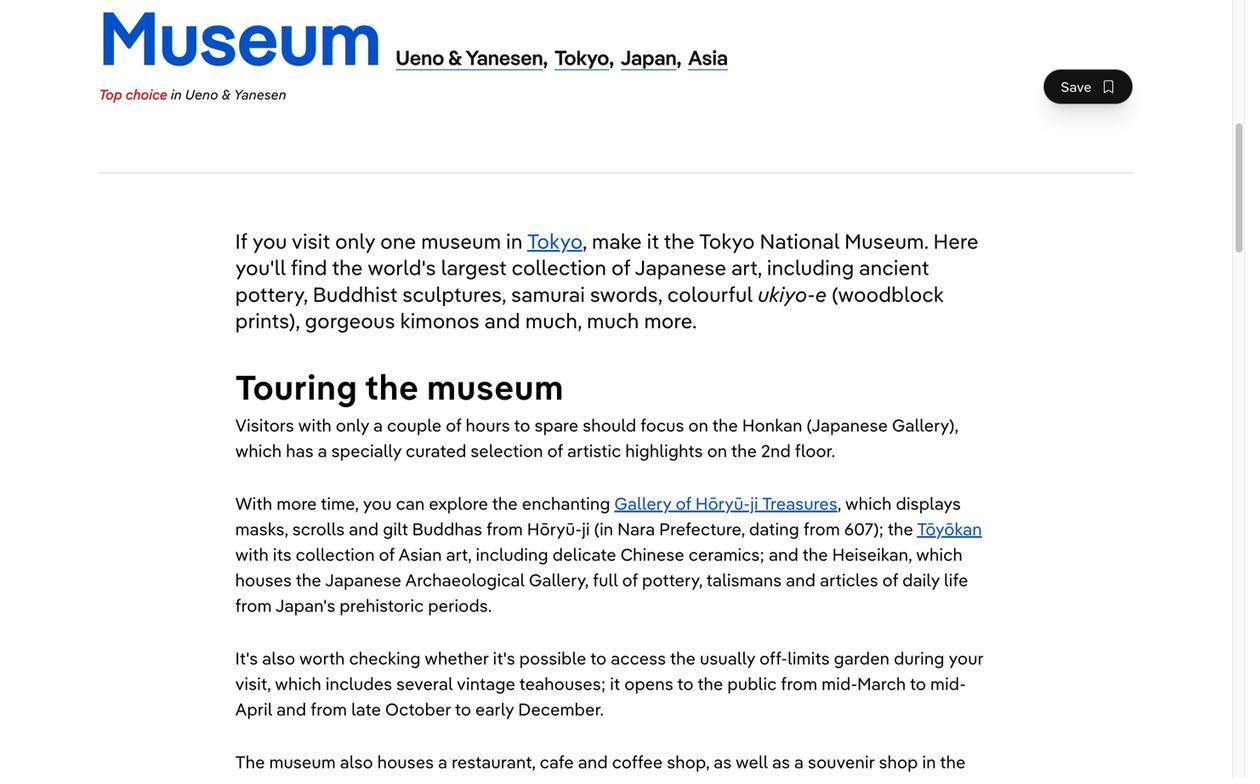 Task type: vqa. For each thing, say whether or not it's contained in the screenshot.
disinfection
no



Task type: locate. For each thing, give the bounding box(es) containing it.
1 vertical spatial ji
[[582, 518, 590, 540]]

including up gallery,
[[476, 544, 549, 565]]

periods.
[[428, 595, 492, 616]]

also up building. in the bottom of the page
[[340, 751, 373, 773]]

masks,
[[235, 518, 288, 540]]

1 vertical spatial art,
[[446, 544, 472, 565]]

much,
[[526, 308, 582, 334]]

0 horizontal spatial it
[[610, 673, 621, 695]]

e
[[816, 281, 827, 307]]

1 vertical spatial &
[[222, 86, 231, 103]]

1 horizontal spatial ueno
[[396, 44, 445, 70]]

couple
[[387, 414, 442, 436]]

1 horizontal spatial houses
[[378, 751, 434, 773]]

in
[[171, 86, 182, 103], [506, 228, 523, 254], [923, 751, 937, 773]]

also
[[262, 647, 295, 669], [340, 751, 373, 773]]

of up prefecture,
[[676, 493, 692, 514]]

shop
[[879, 751, 919, 773]]

mid- down your
[[931, 673, 967, 695]]

with down masks,
[[235, 544, 269, 565]]

which down tōyōkan link
[[917, 544, 963, 565]]

0 vertical spatial &
[[449, 44, 462, 70]]

which inside , which displays masks, scrolls and gilt buddhas from hōryū-ji (in nara prefecture, dating from 607); the
[[846, 493, 892, 514]]

1 mid- from the left
[[822, 673, 858, 695]]

museum up hours
[[427, 365, 564, 408]]

a left restaurant,
[[438, 751, 448, 773]]

asian
[[399, 544, 442, 565]]

one
[[381, 228, 416, 254]]

asia
[[689, 44, 728, 70]]

pottery, down chinese
[[642, 569, 703, 591]]

tokyo up samurai
[[527, 228, 583, 254]]

0 vertical spatial pottery,
[[235, 281, 308, 307]]

vintage
[[457, 673, 516, 695]]

art, up the 'colourful'
[[732, 255, 763, 281]]

0 vertical spatial ueno
[[396, 44, 445, 70]]

0 horizontal spatial with
[[235, 544, 269, 565]]

in right shop
[[923, 751, 937, 773]]

opens
[[625, 673, 674, 695]]

1 horizontal spatial as
[[773, 751, 791, 773]]

0 horizontal spatial as
[[714, 751, 732, 773]]

of
[[612, 255, 631, 281], [446, 414, 462, 436], [548, 440, 563, 462], [676, 493, 692, 514], [379, 544, 395, 565], [623, 569, 638, 591], [883, 569, 899, 591]]

late
[[351, 699, 381, 720]]

0 horizontal spatial in
[[171, 86, 182, 103]]

the up japan's
[[296, 569, 322, 591]]

only left one
[[335, 228, 376, 254]]

1 horizontal spatial also
[[340, 751, 373, 773]]

607);
[[845, 518, 884, 540]]

1 vertical spatial yanesen
[[234, 86, 287, 103]]

gorgeous
[[305, 308, 395, 334]]

off-
[[760, 647, 788, 669]]

0 vertical spatial yanesen
[[466, 44, 543, 70]]

treasures
[[763, 493, 838, 514]]

ji left '(in'
[[582, 518, 590, 540]]

0 horizontal spatial pottery,
[[235, 281, 308, 307]]

and left much,
[[485, 308, 521, 334]]

the inside the museum also houses a restaurant, cafe and coffee shop, as well as a souvenir shop in the main building.
[[941, 751, 966, 773]]

mid-
[[822, 673, 858, 695], [931, 673, 967, 695]]

and inside the museum also houses a restaurant, cafe and coffee shop, as well as a souvenir shop in the main building.
[[578, 751, 608, 773]]

art, up archaeological
[[446, 544, 472, 565]]

which down worth
[[275, 673, 322, 695]]

1 horizontal spatial including
[[767, 255, 855, 281]]

sculptures,
[[403, 281, 507, 307]]

(in
[[594, 518, 614, 540]]

0 horizontal spatial &
[[222, 86, 231, 103]]

museum.
[[845, 228, 929, 254]]

0 horizontal spatial ji
[[582, 518, 590, 540]]

as left well
[[714, 751, 732, 773]]

1 vertical spatial japanese
[[325, 569, 402, 591]]

and right cafe at the bottom left
[[578, 751, 608, 773]]

which up 607);
[[846, 493, 892, 514]]

visit,
[[235, 673, 271, 695]]

of down gilt
[[379, 544, 395, 565]]

collection down the scrolls on the bottom left of the page
[[296, 544, 375, 565]]

ukiyo-e
[[758, 281, 827, 307]]

collection
[[512, 255, 607, 281], [296, 544, 375, 565]]

and down dating
[[769, 544, 799, 565]]

of down make
[[612, 255, 631, 281]]

mid- down garden
[[822, 673, 858, 695]]

0 vertical spatial houses
[[235, 569, 292, 591]]

1 horizontal spatial ji
[[751, 493, 759, 514]]

tokyo up the 'colourful'
[[700, 228, 755, 254]]

with
[[298, 414, 332, 436], [235, 544, 269, 565]]

0 horizontal spatial art,
[[446, 544, 472, 565]]

including inside tōyōkan with its collection of asian art, including delicate chinese ceramics; and the heiseikan
[[476, 544, 549, 565]]

the inside , which displays masks, scrolls and gilt buddhas from hōryū-ji (in nara prefecture, dating from 607); the
[[888, 518, 914, 540]]

it inside it's also worth checking whether it's possible to access the usually off-limits garden during your visit, which includes several vintage teahouses; it opens to the public from mid-march to mid- april and from late october to early december.
[[610, 673, 621, 695]]

highlights
[[626, 440, 703, 462]]

2 vertical spatial museum
[[269, 751, 336, 773]]

1 horizontal spatial in
[[506, 228, 523, 254]]

art,
[[732, 255, 763, 281], [446, 544, 472, 565]]

find
[[291, 255, 327, 281]]

0 vertical spatial in
[[171, 86, 182, 103]]

also right it's
[[262, 647, 295, 669]]

tokyo link up samurai
[[527, 228, 583, 254]]

and left gilt
[[349, 518, 379, 540]]

to up selection
[[514, 414, 531, 436]]

it inside , make it the tokyo national museum. here you'll find the world's largest collection of japanese art, including ancient pottery, buddhist sculptures, samurai swords, colourful
[[647, 228, 660, 254]]

a
[[374, 414, 383, 436], [318, 440, 327, 462], [438, 751, 448, 773], [795, 751, 804, 773]]

pottery, inside , which houses the japanese archaeological gallery, full of pottery, talismans and articles of daily life from japan's prehistoric periods.
[[642, 569, 703, 591]]

(japanese
[[807, 414, 888, 436]]

curated
[[406, 440, 467, 462]]

tokyo link
[[555, 44, 610, 70], [527, 228, 583, 254]]

japanese
[[635, 255, 727, 281], [325, 569, 402, 591]]

kimonos
[[400, 308, 480, 334]]

1 horizontal spatial collection
[[512, 255, 607, 281]]

articles
[[820, 569, 879, 591]]

souvenir
[[808, 751, 875, 773]]

0 horizontal spatial japanese
[[325, 569, 402, 591]]

on right highlights
[[708, 440, 728, 462]]

focus
[[641, 414, 685, 436]]

0 horizontal spatial you
[[252, 228, 287, 254]]

0 horizontal spatial yanesen
[[234, 86, 287, 103]]

1 vertical spatial hōryū-
[[527, 518, 582, 540]]

1 vertical spatial pottery,
[[642, 569, 703, 591]]

buddhas
[[412, 518, 483, 540]]

of right full
[[623, 569, 638, 591]]

0 vertical spatial with
[[298, 414, 332, 436]]

in right choice
[[171, 86, 182, 103]]

museum
[[421, 228, 501, 254], [427, 365, 564, 408], [269, 751, 336, 773]]

ji inside , which displays masks, scrolls and gilt buddhas from hōryū-ji (in nara prefecture, dating from 607); the
[[582, 518, 590, 540]]

of left daily
[[883, 569, 899, 591]]

the right 607);
[[888, 518, 914, 540]]

pottery, up prints),
[[235, 281, 308, 307]]

the inside , which houses the japanese archaeological gallery, full of pottery, talismans and articles of daily life from japan's prehistoric periods.
[[296, 569, 322, 591]]

which
[[235, 440, 282, 462], [846, 493, 892, 514], [917, 544, 963, 565], [275, 673, 322, 695]]

which inside touring the museum visitors with only a couple of hours to spare should focus on the honkan (japanese gallery), which has a specially curated selection of artistic highlights on the 2nd floor.
[[235, 440, 282, 462]]

1 vertical spatial museum
[[427, 365, 564, 408]]

the right shop
[[941, 751, 966, 773]]

museum up largest
[[421, 228, 501, 254]]

museum up building. in the bottom of the page
[[269, 751, 336, 773]]

largest
[[441, 255, 507, 281]]

and inside tōyōkan with its collection of asian art, including delicate chinese ceramics; and the heiseikan
[[769, 544, 799, 565]]

if you visit only one museum in tokyo
[[235, 228, 583, 254]]

and inside , which houses the japanese archaeological gallery, full of pottery, talismans and articles of daily life from japan's prehistoric periods.
[[786, 569, 816, 591]]

on right focus
[[689, 414, 709, 436]]

art, inside , make it the tokyo national museum. here you'll find the world's largest collection of japanese art, including ancient pottery, buddhist sculptures, samurai swords, colourful
[[732, 255, 763, 281]]

it left 'opens'
[[610, 673, 621, 695]]

as right well
[[773, 751, 791, 773]]

,
[[543, 44, 548, 70], [610, 44, 614, 70], [677, 44, 682, 70], [583, 228, 587, 254], [838, 493, 842, 514], [909, 544, 913, 565]]

public
[[728, 673, 777, 695]]

from inside , which houses the japanese archaeological gallery, full of pottery, talismans and articles of daily life from japan's prehistoric periods.
[[235, 595, 272, 616]]

1 vertical spatial it
[[610, 673, 621, 695]]

and left articles
[[786, 569, 816, 591]]

1 vertical spatial in
[[506, 228, 523, 254]]

1 horizontal spatial yanesen
[[466, 44, 543, 70]]

you up gilt
[[363, 493, 392, 514]]

teahouses;
[[520, 673, 606, 695]]

ji up dating
[[751, 493, 759, 514]]

hōryū- down the enchanting
[[527, 518, 582, 540]]

0 horizontal spatial houses
[[235, 569, 292, 591]]

0 horizontal spatial collection
[[296, 544, 375, 565]]

japanese inside , which houses the japanese archaeological gallery, full of pottery, talismans and articles of daily life from japan's prehistoric periods.
[[325, 569, 402, 591]]

museum inside touring the museum visitors with only a couple of hours to spare should focus on the honkan (japanese gallery), which has a specially curated selection of artistic highlights on the 2nd floor.
[[427, 365, 564, 408]]

has
[[286, 440, 314, 462]]

2nd
[[762, 440, 791, 462]]

march
[[858, 673, 907, 695]]

1 vertical spatial with
[[235, 544, 269, 565]]

0 vertical spatial it
[[647, 228, 660, 254]]

top
[[99, 86, 122, 103]]

1 horizontal spatial it
[[647, 228, 660, 254]]

tōyōkan with its collection of asian art, including delicate chinese ceramics; and the heiseikan
[[235, 518, 983, 565]]

1 vertical spatial also
[[340, 751, 373, 773]]

the right the explore
[[492, 493, 518, 514]]

houses down its
[[235, 569, 292, 591]]

gilt
[[383, 518, 408, 540]]

1 horizontal spatial hōryū-
[[696, 493, 751, 514]]

which inside , which houses the japanese archaeological gallery, full of pottery, talismans and articles of daily life from japan's prehistoric periods.
[[917, 544, 963, 565]]

art, inside tōyōkan with its collection of asian art, including delicate chinese ceramics; and the heiseikan
[[446, 544, 472, 565]]

you'll
[[235, 255, 286, 281]]

a right has
[[318, 440, 327, 462]]

the left "honkan"
[[713, 414, 739, 436]]

tokyo link left the japan
[[555, 44, 610, 70]]

1 vertical spatial including
[[476, 544, 549, 565]]

in inside the museum also houses a restaurant, cafe and coffee shop, as well as a souvenir shop in the main building.
[[923, 751, 937, 773]]

0 horizontal spatial hōryū-
[[527, 518, 582, 540]]

1 horizontal spatial art,
[[732, 255, 763, 281]]

1 vertical spatial collection
[[296, 544, 375, 565]]

building.
[[277, 777, 345, 779]]

limits
[[788, 647, 830, 669]]

from left japan's
[[235, 595, 272, 616]]

0 horizontal spatial mid-
[[822, 673, 858, 695]]

and right april
[[277, 699, 307, 720]]

japanese up prehistoric
[[325, 569, 402, 591]]

yanesen
[[466, 44, 543, 70], [234, 86, 287, 103]]

which down visitors
[[235, 440, 282, 462]]

0 vertical spatial collection
[[512, 255, 607, 281]]

only up specially
[[336, 414, 370, 436]]

coffee
[[612, 751, 663, 773]]

hōryū-
[[696, 493, 751, 514], [527, 518, 582, 540]]

collection up samurai
[[512, 255, 607, 281]]

more.
[[645, 308, 697, 334]]

it right make
[[647, 228, 660, 254]]

0 vertical spatial art,
[[732, 255, 763, 281]]

from
[[487, 518, 523, 540], [804, 518, 841, 540], [235, 595, 272, 616], [781, 673, 818, 695], [311, 699, 347, 720]]

in up largest
[[506, 228, 523, 254]]

you up you'll on the left top
[[252, 228, 287, 254]]

houses inside , which houses the japanese archaeological gallery, full of pottery, talismans and articles of daily life from japan's prehistoric periods.
[[235, 569, 292, 591]]

0 horizontal spatial also
[[262, 647, 295, 669]]

to left access
[[591, 647, 607, 669]]

1 vertical spatial houses
[[378, 751, 434, 773]]

the up 'opens'
[[670, 647, 696, 669]]

spare
[[535, 414, 579, 436]]

december.
[[519, 699, 604, 720]]

to inside touring the museum visitors with only a couple of hours to spare should focus on the honkan (japanese gallery), which has a specially curated selection of artistic highlights on the 2nd floor.
[[514, 414, 531, 436]]

hōryū- up prefecture,
[[696, 493, 751, 514]]

0 horizontal spatial ueno
[[185, 86, 218, 103]]

ueno & yanesen , tokyo , japan , asia
[[396, 44, 728, 70]]

1 horizontal spatial with
[[298, 414, 332, 436]]

1 vertical spatial only
[[336, 414, 370, 436]]

gallery,
[[529, 569, 589, 591]]

1 vertical spatial tokyo link
[[527, 228, 583, 254]]

1 horizontal spatial pottery,
[[642, 569, 703, 591]]

enchanting
[[522, 493, 611, 514]]

the
[[664, 228, 695, 254], [332, 255, 363, 281], [365, 365, 419, 408], [713, 414, 739, 436], [732, 440, 757, 462], [492, 493, 518, 514], [888, 518, 914, 540], [803, 544, 829, 565], [296, 569, 322, 591], [670, 647, 696, 669], [698, 673, 724, 695], [941, 751, 966, 773]]

0 horizontal spatial including
[[476, 544, 549, 565]]

including up 'e' at the top right of the page
[[767, 255, 855, 281]]

from down with more time, you can explore the enchanting gallery of hōryū-ji treasures at the bottom of page
[[487, 518, 523, 540]]

japanese up the 'colourful'
[[635, 255, 727, 281]]

(woodblock prints), gorgeous kimonos and much, much more.
[[235, 281, 944, 334]]

with up has
[[298, 414, 332, 436]]

including inside , make it the tokyo national museum. here you'll find the world's largest collection of japanese art, including ancient pottery, buddhist sculptures, samurai swords, colourful
[[767, 255, 855, 281]]

prefecture,
[[660, 518, 745, 540]]

pottery,
[[235, 281, 308, 307], [642, 569, 703, 591]]

1 horizontal spatial japanese
[[635, 255, 727, 281]]

the up articles
[[803, 544, 829, 565]]

2 horizontal spatial in
[[923, 751, 937, 773]]

hours
[[466, 414, 510, 436]]

0 vertical spatial also
[[262, 647, 295, 669]]

1 horizontal spatial you
[[363, 493, 392, 514]]

houses down october at the bottom
[[378, 751, 434, 773]]

collection inside , make it the tokyo national museum. here you'll find the world's largest collection of japanese art, including ancient pottery, buddhist sculptures, samurai swords, colourful
[[512, 255, 607, 281]]

tokyo inside , make it the tokyo national museum. here you'll find the world's largest collection of japanese art, including ancient pottery, buddhist sculptures, samurai swords, colourful
[[700, 228, 755, 254]]

it
[[647, 228, 660, 254], [610, 673, 621, 695]]

the up buddhist
[[332, 255, 363, 281]]

you
[[252, 228, 287, 254], [363, 493, 392, 514]]

0 vertical spatial including
[[767, 255, 855, 281]]

0 vertical spatial japanese
[[635, 255, 727, 281]]

2 vertical spatial in
[[923, 751, 937, 773]]

tokyo left the japan
[[555, 44, 610, 70]]

1 horizontal spatial mid-
[[931, 673, 967, 695]]

from down limits
[[781, 673, 818, 695]]

ceramics;
[[689, 544, 765, 565]]

and inside , which displays masks, scrolls and gilt buddhas from hōryū-ji (in nara prefecture, dating from 607); the
[[349, 518, 379, 540]]



Task type: describe. For each thing, give the bounding box(es) containing it.
to left early
[[455, 699, 472, 720]]

prints),
[[235, 308, 300, 334]]

more
[[277, 493, 317, 514]]

0 vertical spatial ji
[[751, 493, 759, 514]]

1 vertical spatial ueno
[[185, 86, 218, 103]]

selection
[[471, 440, 543, 462]]

prehistoric
[[340, 595, 424, 616]]

shop,
[[667, 751, 710, 773]]

here
[[934, 228, 979, 254]]

much
[[587, 308, 640, 334]]

during
[[894, 647, 945, 669]]

(woodblock
[[832, 281, 944, 307]]

2 as from the left
[[773, 751, 791, 773]]

top choice in ueno & yanesen
[[99, 86, 287, 103]]

artistic
[[568, 440, 622, 462]]

full
[[593, 569, 618, 591]]

early
[[476, 699, 514, 720]]

touring
[[235, 365, 358, 408]]

0 vertical spatial you
[[252, 228, 287, 254]]

and inside (woodblock prints), gorgeous kimonos and much, much more.
[[485, 308, 521, 334]]

the down usually
[[698, 673, 724, 695]]

, inside , which houses the japanese archaeological gallery, full of pottery, talismans and articles of daily life from japan's prehistoric periods.
[[909, 544, 913, 565]]

usually
[[700, 647, 756, 669]]

world's
[[368, 255, 436, 281]]

daily
[[903, 569, 940, 591]]

gallery of hōryū-ji treasures link
[[615, 493, 838, 514]]

worth
[[299, 647, 345, 669]]

with inside tōyōkan with its collection of asian art, including delicate chinese ceramics; and the heiseikan
[[235, 544, 269, 565]]

pottery, inside , make it the tokyo national museum. here you'll find the world's largest collection of japanese art, including ancient pottery, buddhist sculptures, samurai swords, colourful
[[235, 281, 308, 307]]

buddhist
[[313, 281, 398, 307]]

0 vertical spatial hōryū-
[[696, 493, 751, 514]]

visitors
[[235, 414, 294, 436]]

also inside the museum also houses a restaurant, cafe and coffee shop, as well as a souvenir shop in the main building.
[[340, 751, 373, 773]]

ueno & yanesen link
[[396, 44, 543, 70]]

tokyo for it
[[700, 228, 755, 254]]

well
[[736, 751, 769, 773]]

collection inside tōyōkan with its collection of asian art, including delicate chinese ceramics; and the heiseikan
[[296, 544, 375, 565]]

museum inside the museum also houses a restaurant, cafe and coffee shop, as well as a souvenir shop in the main building.
[[269, 751, 336, 773]]

asia link
[[689, 44, 728, 70]]

a left 'souvenir'
[[795, 751, 804, 773]]

japan's
[[276, 595, 336, 616]]

only inside touring the museum visitors with only a couple of hours to spare should focus on the honkan (japanese gallery), which has a specially curated selection of artistic highlights on the 2nd floor.
[[336, 414, 370, 436]]

save link
[[1044, 69, 1134, 105]]

of inside , make it the tokyo national museum. here you'll find the world's largest collection of japanese art, including ancient pottery, buddhist sculptures, samurai swords, colourful
[[612, 255, 631, 281]]

to right 'opens'
[[678, 673, 694, 695]]

the left 2nd
[[732, 440, 757, 462]]

tōyōkan
[[918, 518, 983, 540]]

with
[[235, 493, 273, 514]]

of down spare
[[548, 440, 563, 462]]

it's
[[235, 647, 258, 669]]

whether it's
[[425, 647, 516, 669]]

1 vertical spatial on
[[708, 440, 728, 462]]

, which houses the japanese archaeological gallery, full of pottery, talismans and articles of daily life from japan's prehistoric periods.
[[235, 544, 969, 616]]

possible
[[520, 647, 587, 669]]

the up the "couple"
[[365, 365, 419, 408]]

0 vertical spatial only
[[335, 228, 376, 254]]

the
[[235, 751, 265, 773]]

the inside tōyōkan with its collection of asian art, including delicate chinese ceramics; and the heiseikan
[[803, 544, 829, 565]]

cafe
[[540, 751, 574, 773]]

and inside it's also worth checking whether it's possible to access the usually off-limits garden during your visit, which includes several vintage teahouses; it opens to the public from mid-march to mid- april and from late october to early december.
[[277, 699, 307, 720]]

swords,
[[590, 281, 663, 307]]

national
[[760, 228, 840, 254]]

which inside it's also worth checking whether it's possible to access the usually off-limits garden during your visit, which includes several vintage teahouses; it opens to the public from mid-march to mid- april and from late october to early december.
[[275, 673, 322, 695]]

2 mid- from the left
[[931, 673, 967, 695]]

access
[[611, 647, 667, 669]]

floor.
[[795, 440, 836, 462]]

chinese
[[621, 544, 685, 565]]

to down during at right
[[910, 673, 927, 695]]

1 as from the left
[[714, 751, 732, 773]]

, inside , make it the tokyo national museum. here you'll find the world's largest collection of japanese art, including ancient pottery, buddhist sculptures, samurai swords, colourful
[[583, 228, 587, 254]]

april
[[235, 699, 273, 720]]

main
[[235, 777, 273, 779]]

, make it the tokyo national museum. here you'll find the world's largest collection of japanese art, including ancient pottery, buddhist sculptures, samurai swords, colourful
[[235, 228, 979, 307]]

houses inside the museum also houses a restaurant, cafe and coffee shop, as well as a souvenir shop in the main building.
[[378, 751, 434, 773]]

with inside touring the museum visitors with only a couple of hours to spare should focus on the honkan (japanese gallery), which has a specially curated selection of artistic highlights on the 2nd floor.
[[298, 414, 332, 436]]

from left late on the bottom left of the page
[[311, 699, 347, 720]]

0 vertical spatial on
[[689, 414, 709, 436]]

of up curated
[[446, 414, 462, 436]]

, inside , which displays masks, scrolls and gilt buddhas from hōryū-ji (in nara prefecture, dating from 607); the
[[838, 493, 842, 514]]

the museum also houses a restaurant, cafe and coffee shop, as well as a souvenir shop in the main building.
[[235, 751, 966, 779]]

it's also worth checking whether it's possible to access the usually off-limits garden during your visit, which includes several vintage teahouses; it opens to the public from mid-march to mid- april and from late october to early december.
[[235, 647, 984, 720]]

from down treasures
[[804, 518, 841, 540]]

scrolls
[[293, 518, 345, 540]]

tōyōkan link
[[918, 518, 983, 540]]

japanese inside , make it the tokyo national museum. here you'll find the world's largest collection of japanese art, including ancient pottery, buddhist sculptures, samurai swords, colourful
[[635, 255, 727, 281]]

delicate
[[553, 544, 617, 565]]

your
[[949, 647, 984, 669]]

japan
[[621, 44, 677, 70]]

life
[[945, 569, 969, 591]]

hōryū- inside , which displays masks, scrolls and gilt buddhas from hōryū-ji (in nara prefecture, dating from 607); the
[[527, 518, 582, 540]]

0 vertical spatial tokyo link
[[555, 44, 610, 70]]

should
[[583, 414, 637, 436]]

explore
[[429, 493, 488, 514]]

ancient
[[860, 255, 930, 281]]

can
[[396, 493, 425, 514]]

, which displays masks, scrolls and gilt buddhas from hōryū-ji (in nara prefecture, dating from 607); the
[[235, 493, 962, 540]]

japan link
[[621, 44, 677, 70]]

displays
[[896, 493, 962, 514]]

1 vertical spatial you
[[363, 493, 392, 514]]

a up specially
[[374, 414, 383, 436]]

ukiyo-
[[758, 281, 816, 307]]

talismans
[[707, 569, 782, 591]]

also inside it's also worth checking whether it's possible to access the usually off-limits garden during your visit, which includes several vintage teahouses; it opens to the public from mid-march to mid- april and from late october to early december.
[[262, 647, 295, 669]]

if
[[235, 228, 247, 254]]

time,
[[321, 493, 359, 514]]

of inside tōyōkan with its collection of asian art, including delicate chinese ceramics; and the heiseikan
[[379, 544, 395, 565]]

tokyo for yanesen
[[555, 44, 610, 70]]

1 horizontal spatial &
[[449, 44, 462, 70]]

gallery),
[[893, 414, 959, 436]]

with more time, you can explore the enchanting gallery of hōryū-ji treasures
[[235, 493, 838, 514]]

touring the museum visitors with only a couple of hours to spare should focus on the honkan (japanese gallery), which has a specially curated selection of artistic highlights on the 2nd floor.
[[235, 365, 959, 462]]

includes
[[326, 673, 392, 695]]

0 vertical spatial museum
[[421, 228, 501, 254]]

save
[[1062, 78, 1092, 95]]

the up the 'colourful'
[[664, 228, 695, 254]]



